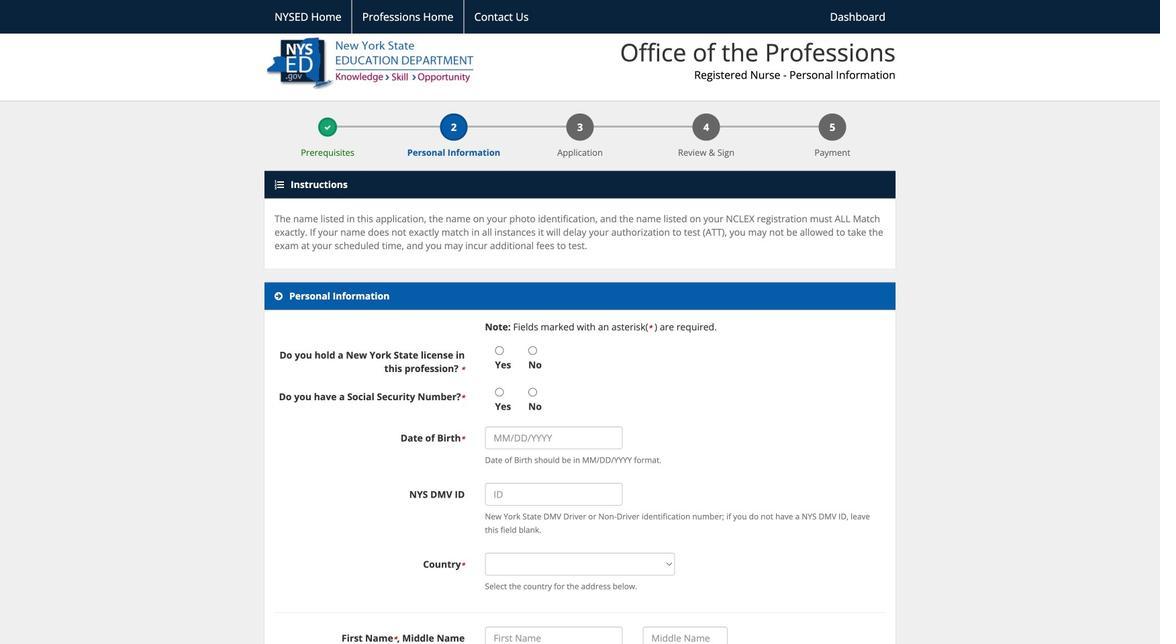 Task type: describe. For each thing, give the bounding box(es) containing it.
MM/DD/YYYY text field
[[485, 427, 623, 450]]

Middle Name text field
[[643, 627, 728, 644]]

arrow circle right image
[[275, 292, 283, 301]]

list ol image
[[275, 180, 284, 190]]

check image
[[324, 124, 331, 131]]

ID text field
[[485, 483, 623, 506]]



Task type: locate. For each thing, give the bounding box(es) containing it.
None radio
[[495, 346, 504, 355], [495, 388, 504, 397], [529, 388, 537, 397], [495, 346, 504, 355], [495, 388, 504, 397], [529, 388, 537, 397]]

First Name text field
[[485, 627, 623, 644]]

None radio
[[529, 346, 537, 355]]



Task type: vqa. For each thing, say whether or not it's contained in the screenshot.
have
no



